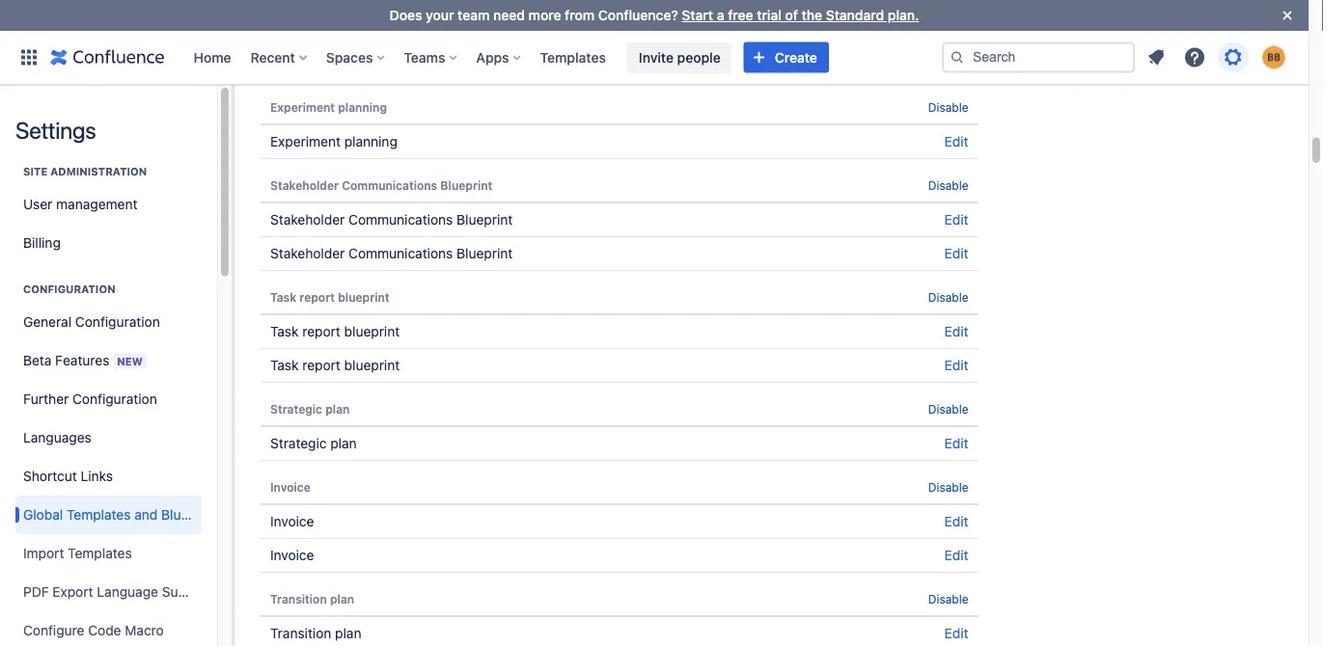Task type: locate. For each thing, give the bounding box(es) containing it.
3 edit from the top
[[945, 134, 969, 150]]

0 vertical spatial blueprint
[[338, 291, 390, 304]]

1 vertical spatial blueprint
[[457, 212, 513, 228]]

does your team need more from confluence? start a free trial of the standard plan.
[[390, 7, 919, 23]]

settings
[[15, 117, 96, 144]]

2 task report blueprint from the top
[[270, 324, 400, 340]]

design left spaces
[[270, 56, 313, 71]]

1 vertical spatial configuration
[[75, 314, 160, 330]]

disable link
[[928, 100, 969, 114], [928, 179, 969, 192], [928, 291, 969, 304], [928, 403, 969, 416], [928, 481, 969, 494], [928, 593, 969, 606]]

1 vertical spatial planning
[[344, 134, 398, 150]]

templates up pdf export language support link
[[68, 546, 132, 562]]

1 experiment from the top
[[270, 100, 335, 114]]

experiment planning
[[270, 100, 387, 114], [270, 134, 398, 150]]

1 transition from the top
[[270, 593, 327, 606]]

strategic for edit
[[270, 436, 327, 452]]

0 vertical spatial communications
[[342, 179, 437, 192]]

2 vertical spatial templates
[[68, 546, 132, 562]]

edit
[[945, 22, 969, 38], [945, 56, 969, 71], [945, 134, 969, 150], [945, 212, 969, 228], [945, 246, 969, 262], [945, 324, 969, 340], [945, 358, 969, 374], [945, 436, 969, 452], [945, 514, 969, 530], [945, 548, 969, 564], [945, 626, 969, 642]]

1 vertical spatial communications
[[349, 212, 453, 228]]

task report blueprint for "disable" link related to task report blueprint
[[270, 291, 390, 304]]

1 stakeholder communications blueprint from the top
[[270, 179, 493, 192]]

templates down links
[[67, 507, 131, 523]]

1 vertical spatial experiment planning
[[270, 134, 398, 150]]

plan for strategic plan's "disable" link
[[326, 403, 350, 416]]

configuration up new
[[75, 314, 160, 330]]

collapse sidebar image
[[210, 95, 253, 133]]

2 experiment from the top
[[270, 134, 341, 150]]

2 design decision from the top
[[270, 56, 369, 71]]

templates
[[540, 49, 606, 65], [67, 507, 131, 523], [68, 546, 132, 562]]

user management
[[23, 196, 137, 212]]

edit for 6th edit link from the bottom of the page
[[945, 324, 969, 340]]

1 vertical spatial stakeholder
[[270, 212, 345, 228]]

2 invoice from the top
[[270, 514, 314, 530]]

0 vertical spatial stakeholder
[[270, 179, 339, 192]]

2 vertical spatial invoice
[[270, 548, 314, 564]]

edit for 11th edit link from the bottom
[[945, 22, 969, 38]]

3 stakeholder from the top
[[270, 246, 345, 262]]

transition plan
[[270, 593, 354, 606], [270, 626, 362, 642]]

general configuration
[[23, 314, 160, 330]]

from
[[565, 7, 595, 23]]

the
[[802, 7, 823, 23]]

communications
[[342, 179, 437, 192], [349, 212, 453, 228], [349, 246, 453, 262]]

stakeholder communications blueprint for eighth edit link from the bottom of the page
[[270, 212, 513, 228]]

transition plan for disable
[[270, 593, 354, 606]]

user
[[23, 196, 52, 212]]

experiment
[[270, 100, 335, 114], [270, 134, 341, 150]]

0 vertical spatial stakeholder communications blueprint
[[270, 179, 493, 192]]

0 vertical spatial templates
[[540, 49, 606, 65]]

5 disable link from the top
[[928, 481, 969, 494]]

3 disable link from the top
[[928, 291, 969, 304]]

stakeholder communications blueprint
[[270, 179, 493, 192], [270, 212, 513, 228], [270, 246, 513, 262]]

6 edit link from the top
[[945, 324, 969, 340]]

1 vertical spatial stakeholder communications blueprint
[[270, 212, 513, 228]]

shortcut links
[[23, 469, 113, 485]]

spaces button
[[320, 42, 392, 73]]

1 design from the top
[[270, 22, 313, 38]]

6 disable link from the top
[[928, 593, 969, 606]]

configure code macro link
[[15, 612, 202, 647]]

decision right the 'recent' popup button
[[317, 56, 369, 71]]

configuration group
[[15, 263, 224, 647]]

transition for disable
[[270, 593, 327, 606]]

3 task report blueprint from the top
[[270, 358, 400, 374]]

2 vertical spatial stakeholder
[[270, 246, 345, 262]]

4 disable from the top
[[928, 403, 969, 416]]

invoice
[[270, 481, 311, 494], [270, 514, 314, 530], [270, 548, 314, 564]]

0 vertical spatial decision
[[317, 22, 369, 38]]

disable link for stakeholder communications blueprint
[[928, 179, 969, 192]]

2 vertical spatial communications
[[349, 246, 453, 262]]

design decision for 11th edit link from the bottom
[[270, 22, 369, 38]]

strategic plan
[[270, 403, 350, 416], [270, 436, 357, 452]]

planning for disable
[[338, 100, 387, 114]]

2 strategic plan from the top
[[270, 436, 357, 452]]

blueprint
[[441, 179, 493, 192], [457, 212, 513, 228], [457, 246, 513, 262]]

6 disable from the top
[[928, 593, 969, 606]]

1 experiment planning from the top
[[270, 100, 387, 114]]

3 edit link from the top
[[945, 134, 969, 150]]

2 edit from the top
[[945, 56, 969, 71]]

11 edit from the top
[[945, 626, 969, 642]]

2 vertical spatial task report blueprint
[[270, 358, 400, 374]]

2 decision from the top
[[317, 56, 369, 71]]

language
[[97, 584, 158, 600]]

templates down from
[[540, 49, 606, 65]]

beta
[[23, 352, 52, 368]]

disable for stakeholder communications blueprint
[[928, 179, 969, 192]]

edit for 3rd edit link from the bottom
[[945, 514, 969, 530]]

2 strategic from the top
[[270, 436, 327, 452]]

5 disable from the top
[[928, 481, 969, 494]]

pdf export language support
[[23, 584, 212, 600]]

0 vertical spatial strategic plan
[[270, 403, 350, 416]]

design
[[270, 22, 313, 38], [270, 56, 313, 71]]

invite
[[639, 49, 674, 65]]

2 task from the top
[[270, 324, 299, 340]]

9 edit link from the top
[[945, 514, 969, 530]]

1 strategic from the top
[[270, 403, 322, 416]]

people
[[677, 49, 721, 65]]

task
[[270, 291, 296, 304], [270, 324, 299, 340], [270, 358, 299, 374]]

1 vertical spatial transition
[[270, 626, 331, 642]]

global templates and blueprints link
[[15, 496, 224, 535]]

disable for strategic plan
[[928, 403, 969, 416]]

0 vertical spatial planning
[[338, 100, 387, 114]]

disable link for task report blueprint
[[928, 291, 969, 304]]

decision
[[317, 22, 369, 38], [317, 56, 369, 71]]

2 transition from the top
[[270, 626, 331, 642]]

task report blueprint
[[270, 291, 390, 304], [270, 324, 400, 340], [270, 358, 400, 374]]

design up the 'recent' popup button
[[270, 22, 313, 38]]

stakeholder
[[270, 179, 339, 192], [270, 212, 345, 228], [270, 246, 345, 262]]

code
[[88, 623, 121, 639]]

blueprints
[[161, 507, 224, 523]]

1 vertical spatial task
[[270, 324, 299, 340]]

report
[[300, 291, 335, 304], [302, 324, 341, 340], [302, 358, 341, 374]]

2 vertical spatial configuration
[[72, 391, 157, 407]]

communications for stakeholder communications blueprint "disable" link
[[342, 179, 437, 192]]

blueprint
[[338, 291, 390, 304], [344, 324, 400, 340], [344, 358, 400, 374]]

close image
[[1276, 4, 1299, 27]]

disable
[[928, 100, 969, 114], [928, 179, 969, 192], [928, 291, 969, 304], [928, 403, 969, 416], [928, 481, 969, 494], [928, 593, 969, 606]]

2 disable link from the top
[[928, 179, 969, 192]]

banner
[[0, 30, 1309, 85]]

configuration
[[23, 283, 115, 296], [75, 314, 160, 330], [72, 391, 157, 407]]

team
[[458, 7, 490, 23]]

1 vertical spatial task report blueprint
[[270, 324, 400, 340]]

0 vertical spatial configuration
[[23, 283, 115, 296]]

9 edit from the top
[[945, 514, 969, 530]]

0 vertical spatial task
[[270, 291, 296, 304]]

7 edit from the top
[[945, 358, 969, 374]]

10 edit from the top
[[945, 548, 969, 564]]

4 edit from the top
[[945, 212, 969, 228]]

design for tenth edit link from the bottom
[[270, 56, 313, 71]]

site administration group
[[15, 145, 202, 268]]

1 vertical spatial strategic
[[270, 436, 327, 452]]

global element
[[12, 30, 942, 84]]

1 stakeholder from the top
[[270, 179, 339, 192]]

general
[[23, 314, 72, 330]]

2 disable from the top
[[928, 179, 969, 192]]

1 vertical spatial strategic plan
[[270, 436, 357, 452]]

disable for transition plan
[[928, 593, 969, 606]]

1 strategic plan from the top
[[270, 403, 350, 416]]

configuration up general
[[23, 283, 115, 296]]

1 vertical spatial templates
[[67, 507, 131, 523]]

0 vertical spatial transition plan
[[270, 593, 354, 606]]

plan for 8th edit link from the top
[[330, 436, 357, 452]]

confluence?
[[598, 7, 678, 23]]

transition for edit
[[270, 626, 331, 642]]

1 task from the top
[[270, 291, 296, 304]]

decision up spaces
[[317, 22, 369, 38]]

2 vertical spatial blueprint
[[457, 246, 513, 262]]

macro
[[125, 623, 164, 639]]

8 edit link from the top
[[945, 436, 969, 452]]

2 transition plan from the top
[[270, 626, 362, 642]]

templates for import templates
[[68, 546, 132, 562]]

a
[[717, 7, 724, 23]]

0 vertical spatial design decision
[[270, 22, 369, 38]]

0 vertical spatial design
[[270, 22, 313, 38]]

0 vertical spatial invoice
[[270, 481, 311, 494]]

2 stakeholder communications blueprint from the top
[[270, 212, 513, 228]]

1 edit link from the top
[[945, 22, 969, 38]]

0 vertical spatial strategic
[[270, 403, 322, 416]]

import templates
[[23, 546, 132, 562]]

4 disable link from the top
[[928, 403, 969, 416]]

task for 6th edit link from the bottom of the page
[[270, 324, 299, 340]]

edit link
[[945, 22, 969, 38], [945, 56, 969, 71], [945, 134, 969, 150], [945, 212, 969, 228], [945, 246, 969, 262], [945, 324, 969, 340], [945, 358, 969, 374], [945, 436, 969, 452], [945, 514, 969, 530], [945, 548, 969, 564], [945, 626, 969, 642]]

0 vertical spatial blueprint
[[441, 179, 493, 192]]

2 vertical spatial stakeholder communications blueprint
[[270, 246, 513, 262]]

3 stakeholder communications blueprint from the top
[[270, 246, 513, 262]]

1 design decision from the top
[[270, 22, 369, 38]]

more
[[529, 7, 561, 23]]

disable link for experiment planning
[[928, 100, 969, 114]]

notification icon image
[[1145, 46, 1168, 69]]

1 vertical spatial invoice
[[270, 514, 314, 530]]

1 invoice from the top
[[270, 481, 311, 494]]

2 experiment planning from the top
[[270, 134, 398, 150]]

0 vertical spatial experiment
[[270, 100, 335, 114]]

import templates link
[[15, 535, 202, 573]]

1 vertical spatial experiment
[[270, 134, 341, 150]]

features
[[55, 352, 109, 368]]

2 vertical spatial task
[[270, 358, 299, 374]]

2 stakeholder from the top
[[270, 212, 345, 228]]

confluence image
[[50, 46, 165, 69], [50, 46, 165, 69]]

stakeholder for eighth edit link from the bottom of the page
[[270, 212, 345, 228]]

strategic
[[270, 403, 322, 416], [270, 436, 327, 452]]

design decision
[[270, 22, 369, 38], [270, 56, 369, 71]]

1 decision from the top
[[317, 22, 369, 38]]

3 invoice from the top
[[270, 548, 314, 564]]

billing
[[23, 235, 61, 251]]

2 design from the top
[[270, 56, 313, 71]]

help icon image
[[1183, 46, 1207, 69]]

3 disable from the top
[[928, 291, 969, 304]]

your profile and preferences image
[[1263, 46, 1286, 69]]

1 transition plan from the top
[[270, 593, 354, 606]]

strategic plan for disable
[[270, 403, 350, 416]]

2 edit link from the top
[[945, 56, 969, 71]]

1 task report blueprint from the top
[[270, 291, 390, 304]]

5 edit link from the top
[[945, 246, 969, 262]]

1 vertical spatial decision
[[317, 56, 369, 71]]

1 vertical spatial design decision
[[270, 56, 369, 71]]

1 disable from the top
[[928, 100, 969, 114]]

experiment planning for disable
[[270, 100, 387, 114]]

planning
[[338, 100, 387, 114], [344, 134, 398, 150]]

1 disable link from the top
[[928, 100, 969, 114]]

spaces
[[326, 49, 373, 65]]

1 vertical spatial transition plan
[[270, 626, 362, 642]]

disable for task report blueprint
[[928, 291, 969, 304]]

8 edit from the top
[[945, 436, 969, 452]]

3 task from the top
[[270, 358, 299, 374]]

0 vertical spatial transition
[[270, 593, 327, 606]]

5 edit from the top
[[945, 246, 969, 262]]

transition
[[270, 593, 327, 606], [270, 626, 331, 642]]

0 vertical spatial task report blueprint
[[270, 291, 390, 304]]

configuration up languages link
[[72, 391, 157, 407]]

6 edit from the top
[[945, 324, 969, 340]]

1 vertical spatial design
[[270, 56, 313, 71]]

and
[[134, 507, 158, 523]]

0 vertical spatial experiment planning
[[270, 100, 387, 114]]

user management link
[[15, 185, 202, 224]]

plan for 11th edit link
[[335, 626, 362, 642]]

plan
[[326, 403, 350, 416], [330, 436, 357, 452], [330, 593, 354, 606], [335, 626, 362, 642]]

1 edit from the top
[[945, 22, 969, 38]]



Task type: vqa. For each thing, say whether or not it's contained in the screenshot.


Task type: describe. For each thing, give the bounding box(es) containing it.
disable for invoice
[[928, 481, 969, 494]]

0 vertical spatial report
[[300, 291, 335, 304]]

disable link for invoice
[[928, 481, 969, 494]]

disable link for transition plan
[[928, 593, 969, 606]]

site
[[23, 166, 48, 178]]

templates link
[[534, 42, 612, 73]]

recent button
[[245, 42, 315, 73]]

disable link for strategic plan
[[928, 403, 969, 416]]

task report blueprint for fifth edit link from the bottom of the page
[[270, 358, 400, 374]]

languages
[[23, 430, 91, 446]]

invite people button
[[627, 42, 732, 73]]

2 vertical spatial report
[[302, 358, 341, 374]]

transition plan for edit
[[270, 626, 362, 642]]

standard
[[826, 7, 884, 23]]

trial
[[757, 7, 782, 23]]

task report blueprint for 6th edit link from the bottom of the page
[[270, 324, 400, 340]]

pdf export language support link
[[15, 573, 212, 612]]

teams button
[[398, 42, 465, 73]]

general configuration link
[[15, 303, 202, 342]]

create button
[[744, 42, 829, 73]]

edit for eighth edit link from the bottom of the page
[[945, 212, 969, 228]]

start
[[682, 7, 713, 23]]

experiment for disable
[[270, 100, 335, 114]]

further
[[23, 391, 69, 407]]

configuration for further
[[72, 391, 157, 407]]

edit for fifth edit link from the bottom of the page
[[945, 358, 969, 374]]

plan for "disable" link related to transition plan
[[330, 593, 354, 606]]

strategic for disable
[[270, 403, 322, 416]]

4 edit link from the top
[[945, 212, 969, 228]]

configure
[[23, 623, 84, 639]]

banner containing home
[[0, 30, 1309, 85]]

plan.
[[888, 7, 919, 23]]

Search field
[[942, 42, 1135, 73]]

home
[[194, 49, 231, 65]]

task for fifth edit link from the bottom of the page
[[270, 358, 299, 374]]

edit for fifth edit link from the top
[[945, 246, 969, 262]]

stakeholder for fifth edit link from the top
[[270, 246, 345, 262]]

global templates and blueprints
[[23, 507, 224, 523]]

languages link
[[15, 419, 202, 458]]

experiment for edit
[[270, 134, 341, 150]]

appswitcher icon image
[[17, 46, 41, 69]]

your
[[426, 7, 454, 23]]

apps button
[[470, 42, 529, 73]]

further configuration link
[[15, 380, 202, 419]]

10 edit link from the top
[[945, 548, 969, 564]]

home link
[[188, 42, 237, 73]]

edit for ninth edit link from the bottom
[[945, 134, 969, 150]]

management
[[56, 196, 137, 212]]

1 vertical spatial report
[[302, 324, 341, 340]]

blueprint for eighth edit link from the bottom of the page
[[457, 212, 513, 228]]

further configuration
[[23, 391, 157, 407]]

blueprint for fifth edit link from the top
[[457, 246, 513, 262]]

templates for global templates and blueprints
[[67, 507, 131, 523]]

settings icon image
[[1222, 46, 1245, 69]]

design decision for tenth edit link from the bottom
[[270, 56, 369, 71]]

edit for 8th edit link from the top
[[945, 436, 969, 452]]

invoice for 3rd edit link from the bottom
[[270, 514, 314, 530]]

strategic plan for edit
[[270, 436, 357, 452]]

export
[[53, 584, 93, 600]]

of
[[785, 7, 798, 23]]

create
[[775, 49, 817, 65]]

links
[[81, 469, 113, 485]]

administration
[[50, 166, 147, 178]]

invoice for second edit link from the bottom
[[270, 548, 314, 564]]

new
[[117, 355, 143, 368]]

configure code macro
[[23, 623, 164, 639]]

7 edit link from the top
[[945, 358, 969, 374]]

invoice for invoice's "disable" link
[[270, 481, 311, 494]]

invite people
[[639, 49, 721, 65]]

does
[[390, 7, 422, 23]]

11 edit link from the top
[[945, 626, 969, 642]]

recent
[[251, 49, 295, 65]]

global
[[23, 507, 63, 523]]

edit for second edit link from the bottom
[[945, 548, 969, 564]]

edit for 11th edit link
[[945, 626, 969, 642]]

stakeholder communications blueprint for fifth edit link from the top
[[270, 246, 513, 262]]

pdf
[[23, 584, 49, 600]]

experiment planning for edit
[[270, 134, 398, 150]]

support
[[162, 584, 212, 600]]

stakeholder for stakeholder communications blueprint "disable" link
[[270, 179, 339, 192]]

edit for tenth edit link from the bottom
[[945, 56, 969, 71]]

shortcut
[[23, 469, 77, 485]]

communications for fifth edit link from the top
[[349, 246, 453, 262]]

free
[[728, 7, 754, 23]]

search image
[[950, 50, 965, 65]]

planning for edit
[[344, 134, 398, 150]]

start a free trial of the standard plan. link
[[682, 7, 919, 23]]

apps
[[476, 49, 509, 65]]

1 vertical spatial blueprint
[[344, 324, 400, 340]]

stakeholder communications blueprint for stakeholder communications blueprint "disable" link
[[270, 179, 493, 192]]

blueprint for stakeholder communications blueprint "disable" link
[[441, 179, 493, 192]]

shortcut links link
[[15, 458, 202, 496]]

site administration
[[23, 166, 147, 178]]

import
[[23, 546, 64, 562]]

beta features new
[[23, 352, 143, 368]]

disable for experiment planning
[[928, 100, 969, 114]]

2 vertical spatial blueprint
[[344, 358, 400, 374]]

teams
[[404, 49, 445, 65]]

design for 11th edit link from the bottom
[[270, 22, 313, 38]]

communications for eighth edit link from the bottom of the page
[[349, 212, 453, 228]]

templates inside global element
[[540, 49, 606, 65]]

billing link
[[15, 224, 202, 263]]

configuration for general
[[75, 314, 160, 330]]

need
[[493, 7, 525, 23]]



